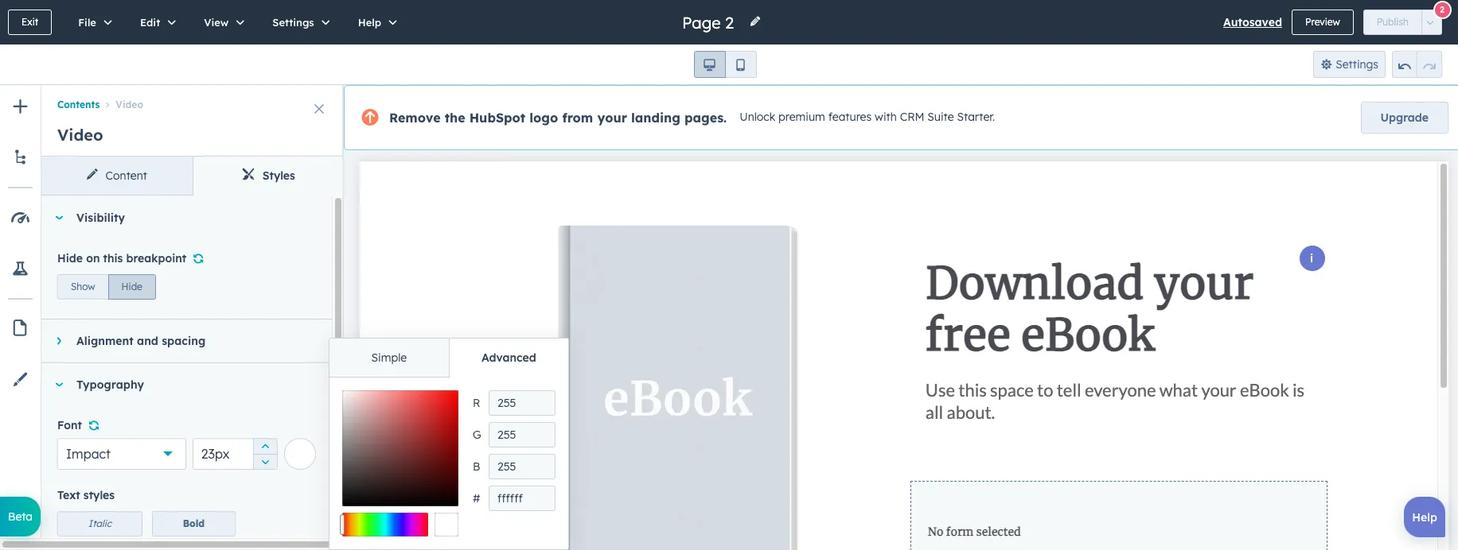 Task type: vqa. For each thing, say whether or not it's contained in the screenshot.
#
yes



Task type: describe. For each thing, give the bounding box(es) containing it.
landing
[[631, 110, 681, 126]]

advanced link
[[449, 339, 568, 377]]

unlock
[[740, 110, 776, 124]]

the
[[445, 110, 465, 126]]

tab list containing content
[[41, 157, 344, 196]]

beta button
[[0, 498, 41, 537]]

2
[[1440, 4, 1445, 15]]

starter.
[[957, 110, 995, 124]]

contents button
[[57, 99, 100, 111]]

italic
[[88, 518, 112, 530]]

1 vertical spatial video
[[57, 125, 103, 145]]

remove the hubspot logo from your landing pages.
[[389, 110, 727, 126]]

styles link
[[192, 157, 344, 195]]

edit
[[140, 16, 160, 29]]

content link
[[41, 157, 192, 195]]

caret image for visibility
[[54, 216, 64, 220]]

italic button
[[57, 512, 142, 537]]

crm
[[900, 110, 925, 124]]

caret image
[[54, 383, 64, 387]]

visibility
[[76, 211, 125, 225]]

unlock premium features with crm suite starter.
[[740, 110, 995, 124]]

caret image for alignment and spacing
[[57, 337, 61, 346]]

r
[[473, 397, 480, 411]]

0 horizontal spatial settings
[[273, 16, 314, 29]]

alignment
[[76, 334, 134, 349]]

help for help button on the left top of page
[[358, 16, 381, 29]]

styles
[[262, 169, 295, 183]]

hide for hide on this breakpoint
[[57, 252, 83, 266]]

help for help link
[[1413, 511, 1438, 525]]

with
[[875, 110, 897, 124]]

hubspot
[[469, 110, 526, 126]]

contents
[[57, 99, 100, 111]]

show
[[71, 281, 95, 293]]

impact
[[66, 447, 111, 463]]

upgrade link
[[1361, 102, 1449, 134]]

hide button
[[108, 275, 156, 300]]

exit
[[21, 16, 38, 28]]

styles
[[83, 489, 115, 503]]

file
[[78, 16, 96, 29]]

advanced
[[482, 351, 536, 365]]

view button
[[187, 0, 256, 45]]

pages.
[[685, 110, 727, 126]]

suite
[[928, 110, 954, 124]]



Task type: locate. For each thing, give the bounding box(es) containing it.
tab list up visibility dropdown button
[[41, 157, 344, 196]]

0 horizontal spatial settings button
[[256, 0, 341, 45]]

and
[[137, 334, 158, 349]]

1 vertical spatial tab list
[[330, 339, 568, 378]]

hide left on
[[57, 252, 83, 266]]

tab list up r
[[330, 339, 568, 378]]

autosaved button
[[1224, 13, 1283, 32]]

group containing show
[[57, 272, 156, 300]]

caret image left the visibility
[[54, 216, 64, 220]]

22px text field
[[193, 439, 278, 471]]

publish group
[[1364, 10, 1443, 35]]

1 horizontal spatial settings button
[[1313, 51, 1386, 78]]

show button
[[57, 275, 109, 300]]

1 horizontal spatial video
[[116, 99, 143, 111]]

file button
[[61, 0, 123, 45]]

bold button
[[152, 512, 236, 537]]

b
[[473, 460, 480, 475]]

upgrade
[[1381, 111, 1429, 125]]

impact tab panel
[[41, 196, 344, 551]]

1 vertical spatial caret image
[[57, 337, 61, 346]]

hide down hide on this breakpoint
[[121, 281, 142, 293]]

content
[[106, 169, 147, 183]]

video
[[116, 99, 143, 111], [57, 125, 103, 145]]

0 vertical spatial caret image
[[54, 216, 64, 220]]

remove
[[389, 110, 441, 126]]

simple link
[[330, 339, 449, 377]]

0 vertical spatial hide
[[57, 252, 83, 266]]

1 vertical spatial help
[[1413, 511, 1438, 525]]

0 vertical spatial tab list
[[41, 157, 344, 196]]

help link
[[1405, 498, 1446, 538]]

typography button
[[41, 364, 316, 407]]

premium
[[779, 110, 826, 124]]

on
[[86, 252, 100, 266]]

preview button
[[1292, 10, 1354, 35]]

settings
[[273, 16, 314, 29], [1336, 57, 1379, 72]]

1 vertical spatial hide
[[121, 281, 142, 293]]

features
[[829, 110, 872, 124]]

0 vertical spatial settings
[[273, 16, 314, 29]]

None field
[[681, 12, 740, 33]]

publish button
[[1364, 10, 1423, 35]]

caret image inside visibility dropdown button
[[54, 216, 64, 220]]

#
[[473, 492, 481, 506]]

preview
[[1306, 16, 1341, 28]]

navigation
[[41, 85, 344, 114]]

alignment and spacing
[[76, 334, 206, 349]]

group
[[694, 51, 757, 78], [1393, 51, 1443, 78], [57, 272, 156, 300], [253, 439, 277, 471]]

video button
[[100, 99, 143, 111]]

visibility button
[[41, 197, 316, 240]]

1 vertical spatial settings button
[[1313, 51, 1386, 78]]

edit button
[[123, 0, 187, 45]]

caret image
[[54, 216, 64, 220], [57, 337, 61, 346]]

help inside button
[[358, 16, 381, 29]]

navigation containing contents
[[41, 85, 344, 114]]

video right the 'contents'
[[116, 99, 143, 111]]

font
[[57, 419, 82, 433]]

alignment and spacing button
[[41, 320, 316, 363]]

hide inside button
[[121, 281, 142, 293]]

0 vertical spatial video
[[116, 99, 143, 111]]

text styles element
[[57, 512, 236, 537]]

logo
[[530, 110, 558, 126]]

settings button
[[256, 0, 341, 45], [1313, 51, 1386, 78]]

help button
[[341, 0, 409, 45]]

help
[[358, 16, 381, 29], [1413, 511, 1438, 525]]

text styles
[[57, 489, 115, 503]]

tab list containing simple
[[330, 339, 568, 378]]

g
[[473, 428, 481, 443]]

tab list
[[41, 157, 344, 196], [330, 339, 568, 378]]

0 horizontal spatial help
[[358, 16, 381, 29]]

simple
[[372, 351, 407, 365]]

publish
[[1377, 16, 1409, 28]]

your
[[597, 110, 627, 126]]

text
[[57, 489, 80, 503]]

caret image up caret icon
[[57, 337, 61, 346]]

autosaved
[[1224, 15, 1283, 29]]

hide
[[57, 252, 83, 266], [121, 281, 142, 293]]

1 horizontal spatial settings
[[1336, 57, 1379, 72]]

breakpoint
[[126, 252, 187, 266]]

caret image inside alignment and spacing dropdown button
[[57, 337, 61, 346]]

None text field
[[489, 423, 556, 448], [489, 455, 556, 480], [489, 423, 556, 448], [489, 455, 556, 480]]

this
[[103, 252, 123, 266]]

typography
[[76, 378, 144, 393]]

hide for hide
[[121, 281, 142, 293]]

spacing
[[162, 334, 206, 349]]

0 horizontal spatial video
[[57, 125, 103, 145]]

hide on this breakpoint
[[57, 252, 187, 266]]

video down contents button
[[57, 125, 103, 145]]

close image
[[315, 104, 324, 114]]

view
[[204, 16, 229, 29]]

impact button
[[57, 439, 186, 471]]

bold
[[183, 518, 205, 530]]

1 horizontal spatial hide
[[121, 281, 142, 293]]

exit link
[[8, 10, 52, 35]]

settings down preview button on the right of page
[[1336, 57, 1379, 72]]

0 vertical spatial settings button
[[256, 0, 341, 45]]

None text field
[[489, 391, 556, 416], [489, 486, 556, 512], [489, 391, 556, 416], [489, 486, 556, 512]]

0 horizontal spatial hide
[[57, 252, 83, 266]]

1 vertical spatial settings
[[1336, 57, 1379, 72]]

from
[[562, 110, 593, 126]]

settings right view button
[[273, 16, 314, 29]]

beta
[[8, 510, 33, 525]]

1 horizontal spatial help
[[1413, 511, 1438, 525]]

0 vertical spatial help
[[358, 16, 381, 29]]



